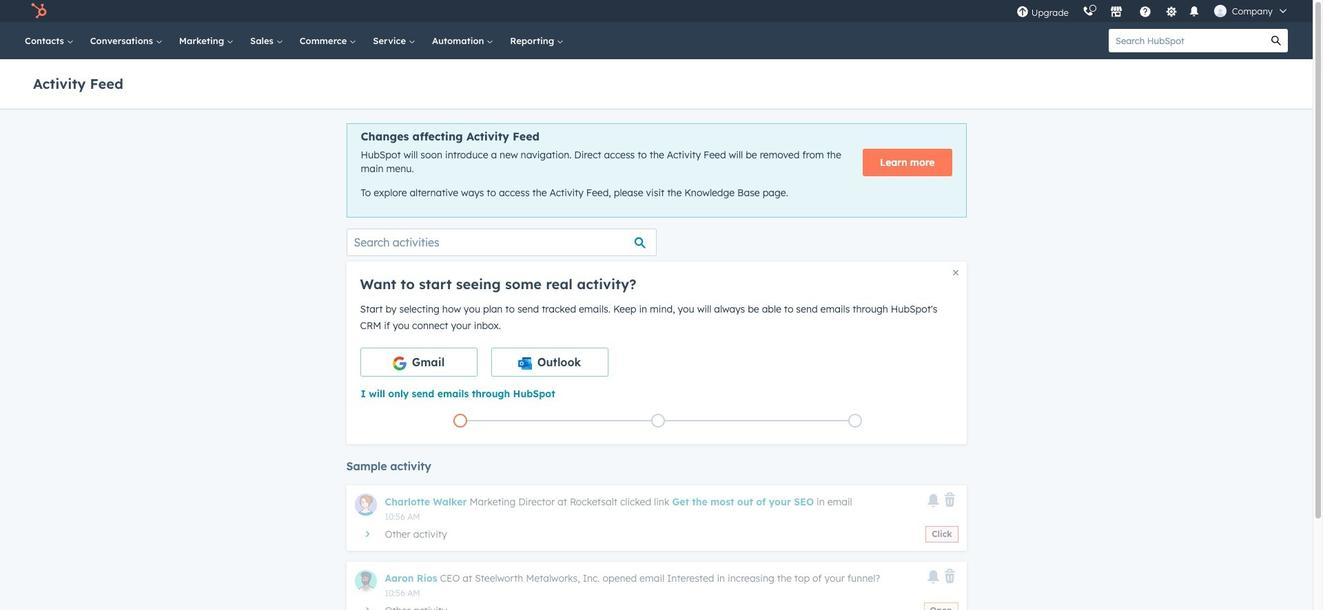 Task type: describe. For each thing, give the bounding box(es) containing it.
onboarding.steps.finalstep.title image
[[852, 418, 859, 426]]

Search activities search field
[[346, 229, 657, 256]]

marketplaces image
[[1111, 6, 1123, 19]]

jacob simon image
[[1215, 5, 1227, 17]]

close image
[[953, 270, 959, 276]]



Task type: locate. For each thing, give the bounding box(es) containing it.
list
[[362, 411, 955, 431]]

Search HubSpot search field
[[1109, 29, 1265, 52]]

None checkbox
[[360, 348, 478, 377]]

onboarding.steps.sendtrackedemailingmail.title image
[[655, 418, 662, 426]]

None checkbox
[[491, 348, 609, 377]]

menu
[[1010, 0, 1297, 22]]



Task type: vqa. For each thing, say whether or not it's contained in the screenshot.
the John Smith image
no



